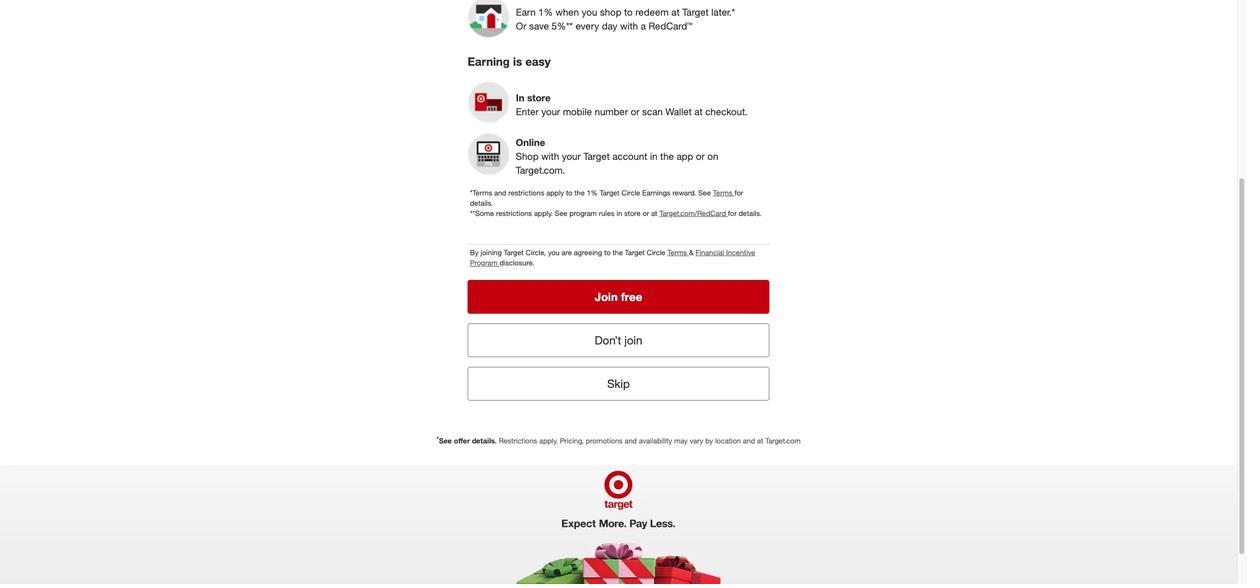 Task type: vqa. For each thing, say whether or not it's contained in the screenshot.
the ago
no



Task type: locate. For each thing, give the bounding box(es) containing it.
in right rules
[[617, 209, 623, 218]]

in inside for details. **some restrictions apply. see program rules in store or at target.com/redcard for details.
[[617, 209, 623, 218]]

details. down "*terms"
[[470, 198, 493, 207]]

you
[[582, 6, 598, 18], [548, 248, 560, 257]]

your for mobile
[[542, 106, 560, 117]]

see down 'apply'
[[555, 209, 568, 218]]

1 vertical spatial with
[[542, 151, 559, 162]]

0 vertical spatial the
[[661, 151, 674, 162]]

store right rules
[[625, 209, 641, 218]]

in
[[650, 151, 658, 162], [617, 209, 623, 218]]

*terms
[[470, 188, 492, 197]]

0 horizontal spatial see
[[439, 437, 452, 446]]

1 vertical spatial or
[[696, 151, 705, 162]]

earn 1% when you shop to redeem at target later.* or save 5%** every day with a redcard™
[[516, 6, 735, 32]]

1 vertical spatial in
[[617, 209, 623, 218]]

or
[[631, 106, 640, 117], [696, 151, 705, 162], [643, 209, 649, 218]]

wallet
[[666, 106, 692, 117]]

terms link up target.com/redcard link
[[713, 188, 735, 197]]

scan
[[643, 106, 663, 117]]

* see offer details. restrictions apply. pricing, promotions and availability may vary by location and at target.com
[[437, 435, 801, 446]]

1 horizontal spatial you
[[582, 6, 598, 18]]

1 vertical spatial apply.
[[539, 437, 558, 446]]

your up target.com.
[[562, 151, 581, 162]]

1% up save
[[539, 6, 553, 18]]

1 horizontal spatial your
[[562, 151, 581, 162]]

your for target
[[562, 151, 581, 162]]

at up redcard™
[[672, 6, 680, 18]]

you left are
[[548, 248, 560, 257]]

terms left the &
[[668, 248, 687, 257]]

for right reward.
[[735, 188, 744, 197]]

at right wallet
[[695, 106, 703, 117]]

0 horizontal spatial the
[[575, 188, 585, 197]]

you inside earn 1% when you shop to redeem at target later.* or save 5%** every day with a redcard™
[[582, 6, 598, 18]]

on
[[708, 151, 719, 162]]

circle,
[[526, 248, 546, 257]]

free
[[621, 290, 643, 304]]

target.com/redcard link
[[660, 209, 728, 218]]

1 horizontal spatial in
[[650, 151, 658, 162]]

your inside 'online shop with your target account in the app or on target.com.'
[[562, 151, 581, 162]]

restrictions
[[509, 188, 545, 197], [496, 209, 532, 218]]

with left the a
[[620, 20, 638, 32]]

join
[[625, 334, 643, 348]]

1 vertical spatial restrictions
[[496, 209, 532, 218]]

with up target.com.
[[542, 151, 559, 162]]

the up program
[[575, 188, 585, 197]]

0 vertical spatial in
[[650, 151, 658, 162]]

at left the 'target.com' on the right of the page
[[757, 437, 764, 446]]

to right 'apply'
[[566, 188, 573, 197]]

target: expect more. pay less. image
[[449, 466, 789, 585]]

0 vertical spatial apply.
[[534, 209, 553, 218]]

or left the scan
[[631, 106, 640, 117]]

at
[[672, 6, 680, 18], [695, 106, 703, 117], [652, 209, 658, 218], [757, 437, 764, 446]]

join free button
[[468, 280, 770, 314]]

and left "availability"
[[625, 437, 637, 446]]

terms link
[[713, 188, 735, 197], [668, 248, 689, 257]]

0 vertical spatial store
[[527, 92, 551, 104]]

apply. left 'pricing,'
[[539, 437, 558, 446]]

target inside earn 1% when you shop to redeem at target later.* or save 5%** every day with a redcard™
[[683, 6, 709, 18]]

store up the enter in the top left of the page
[[527, 92, 551, 104]]

store
[[527, 92, 551, 104], [625, 209, 641, 218]]

1 horizontal spatial terms
[[713, 188, 733, 197]]

5%**
[[552, 20, 573, 32]]

circle left the &
[[647, 248, 666, 257]]

location
[[716, 437, 741, 446]]

0 vertical spatial to
[[624, 6, 633, 18]]

app
[[677, 151, 694, 162]]

target left the account
[[584, 151, 610, 162]]

restrictions down target.com.
[[509, 188, 545, 197]]

0 vertical spatial for
[[735, 188, 744, 197]]

target
[[683, 6, 709, 18], [584, 151, 610, 162], [600, 188, 620, 197], [504, 248, 524, 257], [625, 248, 645, 257]]

the left app
[[661, 151, 674, 162]]

checkout.
[[706, 106, 748, 117]]

in right the account
[[650, 151, 658, 162]]

to right shop
[[624, 6, 633, 18]]

don't join
[[595, 334, 643, 348]]

earning
[[468, 55, 510, 69]]

0 vertical spatial circle
[[622, 188, 640, 197]]

your inside in store enter your mobile number or scan wallet at checkout.
[[542, 106, 560, 117]]

2 vertical spatial or
[[643, 209, 649, 218]]

0 vertical spatial 1%
[[539, 6, 553, 18]]

you up every
[[582, 6, 598, 18]]

redcard™
[[649, 20, 693, 32]]

1 horizontal spatial with
[[620, 20, 638, 32]]

0 horizontal spatial terms link
[[668, 248, 689, 257]]

and right location
[[743, 437, 755, 446]]

at inside earn 1% when you shop to redeem at target later.* or save 5%** every day with a redcard™
[[672, 6, 680, 18]]

see
[[699, 188, 711, 197], [555, 209, 568, 218], [439, 437, 452, 446]]

shop
[[600, 6, 622, 18]]

target left later.*
[[683, 6, 709, 18]]

see right reward.
[[699, 188, 711, 197]]

1 horizontal spatial to
[[604, 248, 611, 257]]

for
[[735, 188, 744, 197], [728, 209, 737, 218]]

1 horizontal spatial 1%
[[587, 188, 598, 197]]

0 vertical spatial see
[[699, 188, 711, 197]]

0 vertical spatial details.
[[470, 198, 493, 207]]

account
[[613, 151, 648, 162]]

1 horizontal spatial the
[[613, 248, 623, 257]]

financial incentive program
[[470, 248, 756, 267]]

for details. **some restrictions apply. see program rules in store or at target.com/redcard for details.
[[470, 188, 762, 218]]

at down earnings
[[652, 209, 658, 218]]

1 vertical spatial to
[[566, 188, 573, 197]]

0 horizontal spatial or
[[631, 106, 640, 117]]

at inside in store enter your mobile number or scan wallet at checkout.
[[695, 106, 703, 117]]

when
[[556, 6, 579, 18]]

0 vertical spatial you
[[582, 6, 598, 18]]

the right "agreeing"
[[613, 248, 623, 257]]

terms
[[713, 188, 733, 197], [668, 248, 687, 257]]

online
[[516, 137, 546, 149]]

1 vertical spatial the
[[575, 188, 585, 197]]

0 horizontal spatial with
[[542, 151, 559, 162]]

restrictions right **some
[[496, 209, 532, 218]]

1 horizontal spatial or
[[643, 209, 649, 218]]

for right 'target.com/redcard'
[[728, 209, 737, 218]]

details. right offer
[[472, 437, 497, 446]]

1 vertical spatial your
[[562, 151, 581, 162]]

with inside earn 1% when you shop to redeem at target later.* or save 5%** every day with a redcard™
[[620, 20, 638, 32]]

details.
[[470, 198, 493, 207], [739, 209, 762, 218], [472, 437, 497, 446]]

**some
[[470, 209, 494, 218]]

circle left earnings
[[622, 188, 640, 197]]

1 vertical spatial terms link
[[668, 248, 689, 257]]

disclosure.
[[500, 258, 535, 267]]

or down earnings
[[643, 209, 649, 218]]

1%
[[539, 6, 553, 18], [587, 188, 598, 197]]

or inside in store enter your mobile number or scan wallet at checkout.
[[631, 106, 640, 117]]

1% up program
[[587, 188, 598, 197]]

0 horizontal spatial in
[[617, 209, 623, 218]]

at inside * see offer details. restrictions apply. pricing, promotions and availability may vary by location and at target.com
[[757, 437, 764, 446]]

0 horizontal spatial your
[[542, 106, 560, 117]]

apply
[[547, 188, 564, 197]]

the
[[661, 151, 674, 162], [575, 188, 585, 197], [613, 248, 623, 257]]

the inside 'online shop with your target account in the app or on target.com.'
[[661, 151, 674, 162]]

store inside for details. **some restrictions apply. see program rules in store or at target.com/redcard for details.
[[625, 209, 641, 218]]

1 vertical spatial you
[[548, 248, 560, 257]]

0 vertical spatial terms link
[[713, 188, 735, 197]]

&
[[689, 248, 694, 257]]

or
[[516, 20, 527, 32]]

0 vertical spatial your
[[542, 106, 560, 117]]

at inside for details. **some restrictions apply. see program rules in store or at target.com/redcard for details.
[[652, 209, 658, 218]]

target up disclosure.
[[504, 248, 524, 257]]

0 horizontal spatial store
[[527, 92, 551, 104]]

or left on
[[696, 151, 705, 162]]

2 horizontal spatial or
[[696, 151, 705, 162]]

0 horizontal spatial terms
[[668, 248, 687, 257]]

your
[[542, 106, 560, 117], [562, 151, 581, 162]]

and right "*terms"
[[494, 188, 507, 197]]

your right the enter in the top left of the page
[[542, 106, 560, 117]]

a
[[641, 20, 646, 32]]

with
[[620, 20, 638, 32], [542, 151, 559, 162]]

1 vertical spatial circle
[[647, 248, 666, 257]]

circle
[[622, 188, 640, 197], [647, 248, 666, 257]]

apply. down 'apply'
[[534, 209, 553, 218]]

later.*
[[712, 6, 735, 18]]

0 horizontal spatial 1%
[[539, 6, 553, 18]]

1 vertical spatial terms
[[668, 248, 687, 257]]

skip
[[607, 377, 630, 391]]

apply.
[[534, 209, 553, 218], [539, 437, 558, 446]]

to right "agreeing"
[[604, 248, 611, 257]]

agreeing
[[574, 248, 602, 257]]

details. up incentive on the top right
[[739, 209, 762, 218]]

0 vertical spatial or
[[631, 106, 640, 117]]

1 vertical spatial see
[[555, 209, 568, 218]]

2 horizontal spatial to
[[624, 6, 633, 18]]

terms link left the financial
[[668, 248, 689, 257]]

terms link for *terms and restrictions apply to the 1% target circle earnings reward. see
[[713, 188, 735, 197]]

and
[[494, 188, 507, 197], [625, 437, 637, 446], [743, 437, 755, 446]]

terms up target.com/redcard link
[[713, 188, 733, 197]]

1 vertical spatial 1%
[[587, 188, 598, 197]]

target.com/redcard
[[660, 209, 726, 218]]

in store enter your mobile number or scan wallet at checkout.
[[516, 92, 748, 117]]

*terms and restrictions apply to the 1% target circle earnings reward. see terms
[[470, 188, 733, 197]]

to
[[624, 6, 633, 18], [566, 188, 573, 197], [604, 248, 611, 257]]

1 vertical spatial store
[[625, 209, 641, 218]]

every
[[576, 20, 599, 32]]

1 horizontal spatial terms link
[[713, 188, 735, 197]]

2 vertical spatial see
[[439, 437, 452, 446]]

see inside * see offer details. restrictions apply. pricing, promotions and availability may vary by location and at target.com
[[439, 437, 452, 446]]

1 horizontal spatial see
[[555, 209, 568, 218]]

1 horizontal spatial store
[[625, 209, 641, 218]]

see inside for details. **some restrictions apply. see program rules in store or at target.com/redcard for details.
[[555, 209, 568, 218]]

easy
[[526, 55, 551, 69]]

see left offer
[[439, 437, 452, 446]]

day
[[602, 20, 618, 32]]

2 horizontal spatial the
[[661, 151, 674, 162]]

target inside 'online shop with your target account in the app or on target.com.'
[[584, 151, 610, 162]]

number
[[595, 106, 628, 117]]

store inside in store enter your mobile number or scan wallet at checkout.
[[527, 92, 551, 104]]

0 vertical spatial with
[[620, 20, 638, 32]]

*
[[437, 435, 439, 443]]

apply. inside * see offer details. restrictions apply. pricing, promotions and availability may vary by location and at target.com
[[539, 437, 558, 446]]

restrictions inside for details. **some restrictions apply. see program rules in store or at target.com/redcard for details.
[[496, 209, 532, 218]]

2 vertical spatial details.
[[472, 437, 497, 446]]

2 vertical spatial the
[[613, 248, 623, 257]]



Task type: describe. For each thing, give the bounding box(es) containing it.
2 horizontal spatial and
[[743, 437, 755, 446]]

by
[[470, 248, 479, 257]]

1 horizontal spatial and
[[625, 437, 637, 446]]

by joining target circle, you are agreeing to the target circle terms &
[[470, 248, 694, 257]]

0 horizontal spatial you
[[548, 248, 560, 257]]

1 vertical spatial for
[[728, 209, 737, 218]]

mobile
[[563, 106, 592, 117]]

1% inside earn 1% when you shop to redeem at target later.* or save 5%** every day with a redcard™
[[539, 6, 553, 18]]

redeem
[[636, 6, 669, 18]]

with inside 'online shop with your target account in the app or on target.com.'
[[542, 151, 559, 162]]

0 vertical spatial restrictions
[[509, 188, 545, 197]]

don't join button
[[468, 324, 770, 358]]

0 horizontal spatial circle
[[622, 188, 640, 197]]

financial
[[696, 248, 724, 257]]

terms link for by joining target circle, you are agreeing to the target circle
[[668, 248, 689, 257]]

1 horizontal spatial circle
[[647, 248, 666, 257]]

financial incentive program link
[[470, 248, 756, 267]]

incentive
[[726, 248, 756, 257]]

or inside 'online shop with your target account in the app or on target.com.'
[[696, 151, 705, 162]]

earn
[[516, 6, 536, 18]]

online shop with your target account in the app or on target.com.
[[516, 137, 719, 176]]

offer
[[454, 437, 470, 446]]

enter
[[516, 106, 539, 117]]

may
[[674, 437, 688, 446]]

target.com.
[[516, 164, 565, 176]]

don't
[[595, 334, 621, 348]]

in
[[516, 92, 525, 104]]

restrictions
[[499, 437, 537, 446]]

0 vertical spatial terms
[[713, 188, 733, 197]]

target.com
[[766, 437, 801, 446]]

1 vertical spatial details.
[[739, 209, 762, 218]]

availability
[[639, 437, 672, 446]]

in inside 'online shop with your target account in the app or on target.com.'
[[650, 151, 658, 162]]

vary
[[690, 437, 704, 446]]

0 horizontal spatial to
[[566, 188, 573, 197]]

reward.
[[673, 188, 697, 197]]

target up rules
[[600, 188, 620, 197]]

are
[[562, 248, 572, 257]]

promotions
[[586, 437, 623, 446]]

shop
[[516, 151, 539, 162]]

0 horizontal spatial and
[[494, 188, 507, 197]]

or inside for details. **some restrictions apply. see program rules in store or at target.com/redcard for details.
[[643, 209, 649, 218]]

program
[[570, 209, 597, 218]]

2 horizontal spatial see
[[699, 188, 711, 197]]

apply. inside for details. **some restrictions apply. see program rules in store or at target.com/redcard for details.
[[534, 209, 553, 218]]

2 vertical spatial to
[[604, 248, 611, 257]]

details. inside * see offer details. restrictions apply. pricing, promotions and availability may vary by location and at target.com
[[472, 437, 497, 446]]

pricing,
[[560, 437, 584, 446]]

rules
[[599, 209, 615, 218]]

join free
[[595, 290, 643, 304]]

earnings
[[642, 188, 671, 197]]

join
[[595, 290, 618, 304]]

to inside earn 1% when you shop to redeem at target later.* or save 5%** every day with a redcard™
[[624, 6, 633, 18]]

earning is easy
[[468, 55, 551, 69]]

joining
[[481, 248, 502, 257]]

target up free
[[625, 248, 645, 257]]

program
[[470, 258, 498, 267]]

by
[[706, 437, 714, 446]]

is
[[513, 55, 522, 69]]

save
[[529, 20, 549, 32]]

skip button
[[468, 367, 770, 401]]



